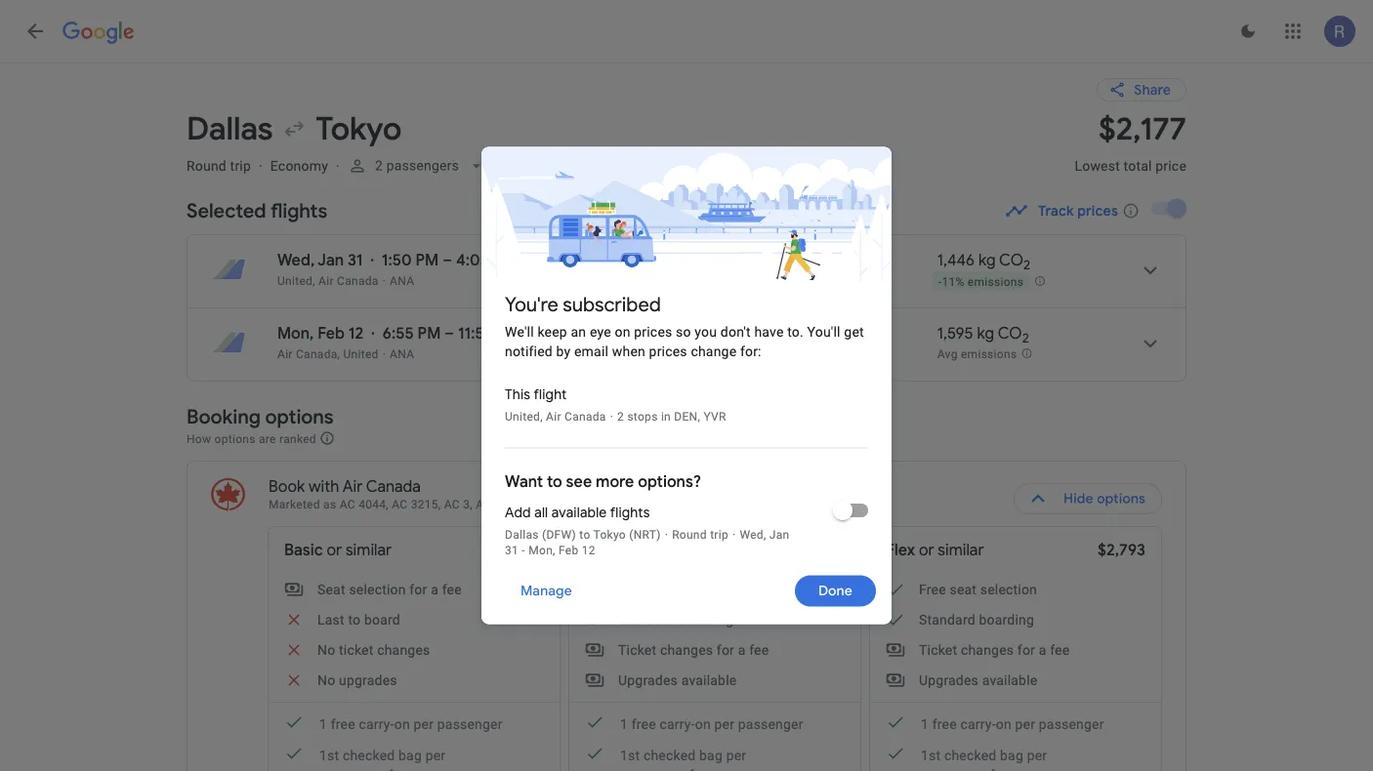 Task type: vqa. For each thing, say whether or not it's contained in the screenshot.
Dallas's Dallas
yes



Task type: describe. For each thing, give the bounding box(es) containing it.
yvr inside 2 stops yvr
[[748, 348, 770, 361]]

4,
[[495, 498, 504, 512]]

avg emissions
[[937, 347, 1017, 361]]

dallas for dallas
[[187, 109, 273, 149]]

email
[[574, 344, 609, 360]]

or for flex
[[919, 541, 934, 561]]

2 ac from the left
[[392, 498, 408, 512]]

flights inside "main content"
[[270, 198, 328, 223]]

Dallas to Tokyo and back text field
[[187, 109, 1051, 149]]

1st checked bag per passenger free for basic or similar
[[319, 748, 446, 772]]

similar for basic or similar
[[346, 541, 392, 561]]

ana for 6:55
[[390, 348, 414, 361]]

ticket
[[339, 642, 374, 658]]

4044,
[[359, 498, 389, 512]]

+2
[[516, 251, 527, 263]]

1 vertical spatial tokyo
[[593, 528, 626, 542]]

dfw inside 35 hr 15 min dfw nrt
[[568, 274, 593, 288]]

Arrival time: 4:05 PM on  Friday, February 2. text field
[[456, 251, 527, 271]]

on inside you're subscribed we'll keep an eye on prices so you don't have to. you'll get notified by email when prices change for:
[[615, 324, 631, 340]]

2 selection from the left
[[980, 582, 1037, 598]]

0 horizontal spatial fee
[[442, 582, 462, 598]]

0 horizontal spatial for
[[410, 582, 427, 598]]

1 2 stops flight. element from the top
[[748, 251, 799, 273]]

2 horizontal spatial  image
[[732, 528, 736, 542]]

 image down 1:50 on the top left
[[383, 274, 386, 288]]

co for 1,446 kg co
[[999, 251, 1024, 271]]

book with air canada marketed as ac 4044, ac 3215, ac 3, ac 4, ac 566, ac 5117
[[269, 477, 599, 512]]

similar for standard or similar
[[674, 541, 720, 561]]

air down wed, jan 31 at the left top of page
[[318, 274, 334, 288]]

min for 20 hr 4 min
[[622, 324, 648, 344]]

flex or similar
[[886, 541, 984, 561]]

ranked
[[279, 432, 316, 446]]

upgrades available for standard or similar
[[618, 672, 737, 689]]

total duration 20 hr 4 min. element
[[568, 324, 748, 347]]

bag for flex or similar
[[1000, 748, 1024, 764]]

standard boarding for standard or similar
[[618, 612, 734, 628]]

4 ac from the left
[[476, 498, 492, 512]]

upgrades
[[339, 672, 397, 689]]

1 free carry-on per passenger for flex or similar
[[921, 716, 1104, 733]]

none text field inside "main content"
[[1075, 109, 1187, 191]]

11:59
[[458, 324, 493, 344]]

 image inside "main content"
[[259, 158, 263, 174]]

selected
[[187, 198, 266, 223]]

you're
[[505, 293, 558, 317]]

all
[[534, 504, 548, 522]]

ana for 1:50
[[390, 274, 414, 288]]

2 stops
[[748, 251, 799, 271]]

wed, jan 31 - mon, feb 12
[[505, 528, 790, 557]]

1 vertical spatial prices
[[634, 324, 672, 340]]

upgrades available for flex or similar
[[919, 672, 1038, 689]]

economy
[[270, 158, 328, 174]]

want to see more options?
[[505, 472, 701, 492]]

passengers
[[386, 158, 459, 174]]

20
[[568, 324, 586, 344]]

trip for rightmost  icon
[[710, 528, 729, 542]]

hr for 20
[[590, 324, 605, 344]]

11%
[[942, 275, 965, 289]]

an
[[571, 324, 586, 340]]

35
[[568, 251, 585, 271]]

1st for flex
[[921, 748, 941, 764]]

hide
[[1064, 490, 1094, 508]]

want
[[505, 472, 543, 492]]

you
[[695, 324, 717, 340]]

a for flex
[[1039, 642, 1047, 658]]

1st for standard
[[620, 748, 640, 764]]

canada,
[[296, 348, 340, 361]]

carry- for flex or similar
[[961, 716, 996, 733]]

united, air canada for flight
[[505, 410, 606, 423]]

keep
[[538, 324, 567, 340]]

1 selection from the left
[[349, 582, 406, 598]]

feb inside list
[[318, 324, 345, 344]]

this
[[505, 386, 531, 404]]

1,595
[[937, 324, 973, 344]]

$2,177 lowest total price
[[1075, 109, 1187, 174]]

go back image
[[23, 20, 47, 43]]

how
[[187, 432, 211, 446]]

subscribed
[[563, 293, 661, 317]]

free
[[919, 582, 946, 598]]

jan for wed, jan 31
[[318, 251, 344, 271]]

flex
[[886, 541, 915, 561]]

1 vertical spatial to
[[579, 528, 590, 542]]

on for flex or similar
[[996, 716, 1012, 733]]

0 horizontal spatial a
[[431, 582, 438, 598]]

standard boarding for flex or similar
[[919, 612, 1034, 628]]

3215,
[[411, 498, 441, 512]]

booking
[[187, 404, 261, 429]]

ticket changes for a fee for standard or similar
[[618, 642, 769, 658]]

2 stops yvr
[[748, 324, 799, 361]]

options?
[[638, 472, 701, 492]]

– for 6:55 pm
[[445, 324, 454, 344]]

1 vertical spatial round trip
[[672, 528, 729, 542]]

for for flex
[[1018, 642, 1035, 658]]

get
[[844, 324, 864, 340]]

avg
[[937, 347, 958, 361]]

3 ac from the left
[[444, 498, 460, 512]]

1st checked bag per passenger free for standard or similar
[[620, 748, 746, 772]]

have
[[754, 324, 784, 340]]

united, air canada for jan
[[277, 274, 379, 288]]

nrt inside 20 hr 4 min nrt – dfw
[[568, 348, 589, 361]]

feb inside wed, jan 31 - mon, feb 12
[[559, 544, 579, 557]]

,
[[771, 274, 774, 288]]

options for how
[[214, 432, 256, 446]]

when
[[612, 344, 646, 360]]

– inside 20 hr 4 min nrt – dfw
[[589, 348, 597, 361]]

total duration 35 hr 15 min. element
[[568, 251, 748, 273]]

fee for flex
[[1050, 642, 1070, 658]]

1 ac from the left
[[340, 498, 355, 512]]

marketed
[[269, 498, 320, 512]]

by
[[556, 344, 571, 360]]

35 hr 15 min dfw nrt
[[568, 251, 653, 288]]

2 vertical spatial prices
[[649, 344, 687, 360]]

canada inside book with air canada marketed as ac 4044, ac 3215, ac 3, ac 4, ac 566, ac 5117
[[366, 477, 421, 497]]

1st checked bag per passenger free for flex or similar
[[921, 748, 1047, 772]]

2 for 2 stops yvr
[[748, 324, 756, 344]]

- inside wed, jan 31 - mon, feb 12
[[522, 544, 525, 557]]

20 hr 4 min nrt – dfw
[[568, 324, 648, 361]]

standard or similar
[[585, 541, 720, 561]]

$2,793
[[1098, 541, 1146, 561]]

dallas (dfw) to tokyo (nrt)
[[505, 528, 661, 542]]

book
[[269, 477, 305, 497]]

add
[[505, 504, 531, 522]]

air left canada,
[[277, 348, 293, 361]]

(nrt)
[[629, 528, 661, 542]]

(dfw)
[[542, 528, 576, 542]]

wed, jan 31
[[277, 251, 363, 271]]

hr for 35
[[589, 251, 604, 271]]

flight
[[534, 386, 567, 404]]

hide options button
[[1014, 483, 1162, 515]]

boarding for standard or similar
[[678, 612, 734, 628]]

checked for standard or similar
[[644, 748, 696, 764]]

1,446 kg co 2
[[937, 251, 1031, 273]]

booking options
[[187, 404, 334, 429]]

-11% emissions
[[938, 275, 1024, 289]]

mon, inside wed, jan 31 - mon, feb 12
[[529, 544, 555, 557]]

first checked bag per passenger is free element for standard or similar
[[585, 744, 814, 772]]

so
[[676, 324, 691, 340]]

learn more about booking options element
[[320, 428, 335, 449]]

standard down add all available flights
[[585, 541, 651, 561]]

carry- for basic or similar
[[359, 716, 394, 733]]

available for flex or similar
[[982, 672, 1038, 689]]

share button
[[1097, 78, 1187, 102]]

with
[[309, 477, 339, 497]]

1,446
[[937, 251, 975, 271]]

you'll
[[807, 324, 841, 340]]

changes for standard
[[660, 642, 713, 658]]

31 for wed, jan 31
[[348, 251, 363, 271]]

2 passengers
[[375, 158, 459, 174]]

, yvr
[[771, 274, 800, 288]]

add all available flights
[[505, 504, 650, 522]]

don't
[[721, 324, 751, 340]]

pm right 6:55
[[418, 324, 441, 344]]

den,
[[674, 410, 700, 423]]

pm right '11:59'
[[496, 324, 520, 344]]

bag for basic or similar
[[399, 748, 422, 764]]

no ticket changes
[[317, 642, 430, 658]]

- inside "main content"
[[938, 275, 942, 289]]

free seat selection
[[919, 582, 1037, 598]]

15
[[607, 251, 623, 271]]

learn more about booking options image
[[320, 431, 335, 446]]

ticket changes for a fee for flex or similar
[[919, 642, 1070, 658]]

selected flights
[[187, 198, 328, 223]]



Task type: locate. For each thing, give the bounding box(es) containing it.
2 horizontal spatial options
[[1097, 490, 1146, 508]]

stops for 2 stops in den, yvr
[[627, 410, 658, 423]]

united, for wed,
[[277, 274, 315, 288]]

1 vertical spatial no
[[317, 672, 335, 689]]

options down booking
[[214, 432, 256, 446]]

0 vertical spatial round
[[187, 158, 227, 174]]

 image right economy
[[336, 158, 340, 174]]

standard for standard
[[618, 612, 675, 628]]

ana
[[390, 274, 414, 288], [390, 348, 414, 361]]

no for no ticket changes
[[317, 642, 335, 658]]

31 down add
[[505, 544, 519, 557]]

1 horizontal spatial yvr
[[748, 348, 770, 361]]

hr inside 20 hr 4 min nrt – dfw
[[590, 324, 605, 344]]

united, for this
[[505, 410, 543, 423]]

2 carry- from the left
[[660, 716, 695, 733]]

0 vertical spatial min
[[626, 251, 653, 271]]

1 horizontal spatial boarding
[[979, 612, 1034, 628]]

2 1st from the left
[[620, 748, 640, 764]]

1 carry- from the left
[[359, 716, 394, 733]]

1 1st checked bag per passenger free from the left
[[319, 748, 446, 772]]

2 vertical spatial to
[[348, 612, 361, 628]]

pm right 1:50 on the top left
[[416, 251, 439, 271]]

Departure time: 1:50 PM. text field
[[382, 251, 439, 271]]

trip up selected
[[230, 158, 251, 174]]

options up ranked
[[265, 404, 334, 429]]

trip right (nrt)
[[710, 528, 729, 542]]

eye
[[590, 324, 611, 340]]

$2,177 down add
[[499, 541, 544, 561]]

none text field containing $2,177
[[1075, 109, 1187, 191]]

2 vertical spatial stops
[[627, 410, 658, 423]]

seat
[[950, 582, 977, 598]]

kg up avg emissions
[[977, 324, 994, 344]]

co up avg emissions
[[998, 324, 1022, 344]]

1 similar from the left
[[346, 541, 392, 561]]

boarding for flex or similar
[[979, 612, 1034, 628]]

31
[[348, 251, 363, 271], [505, 544, 519, 557]]

checked for basic or similar
[[343, 748, 395, 764]]

1 horizontal spatial feb
[[559, 544, 579, 557]]

track
[[1038, 202, 1074, 220]]

1 checked from the left
[[343, 748, 395, 764]]

2 up '-11% emissions'
[[1024, 257, 1031, 273]]

1 for flex
[[921, 716, 929, 733]]

1 vertical spatial co
[[998, 324, 1022, 344]]

kg up '-11% emissions'
[[979, 251, 996, 271]]

0 horizontal spatial jan
[[318, 251, 344, 271]]

3 bag from the left
[[1000, 748, 1024, 764]]

1 horizontal spatial trip
[[710, 528, 729, 542]]

0 vertical spatial $2,177
[[1099, 109, 1187, 149]]

kg inside the 1,446 kg co 2
[[979, 251, 996, 271]]

2 for 2 stops
[[748, 251, 756, 271]]

 image right united
[[383, 348, 386, 361]]

board
[[364, 612, 400, 628]]

2 changes from the left
[[660, 642, 713, 658]]

1 horizontal spatial first checked bag per passenger is free element
[[585, 744, 814, 772]]

no upgrades
[[317, 672, 397, 689]]

round inside "main content"
[[187, 158, 227, 174]]

first checked bag per passenger is free element for basic or similar
[[284, 744, 513, 772]]

0 horizontal spatial trip
[[230, 158, 251, 174]]

1 1 free carry-on per passenger from the left
[[319, 716, 503, 733]]

2 inside the 1,446 kg co 2
[[1024, 257, 1031, 273]]

12 inside list
[[348, 324, 364, 344]]

to for see
[[547, 472, 562, 492]]

wed, for wed, jan 31
[[277, 251, 315, 271]]

stops for 2 stops
[[760, 251, 799, 271]]

0 horizontal spatial wed,
[[277, 251, 315, 271]]

0 vertical spatial prices
[[1077, 202, 1118, 220]]

trip inside "main content"
[[230, 158, 251, 174]]

checked for flex or similar
[[944, 748, 997, 764]]

2 horizontal spatial fee
[[1050, 642, 1070, 658]]

kg for 1,595
[[977, 324, 994, 344]]

yvr inside layover (1 of 2) is a 57 min layover at denver international airport in denver. layover (2 of 2) is a 18 hr 57 min overnight layover at vancouver international airport in vancouver. element
[[777, 274, 800, 288]]

ac right the '4,'
[[507, 498, 523, 512]]

ac right 3, at the bottom left
[[476, 498, 492, 512]]

canada for wed, jan 31
[[337, 274, 379, 288]]

co for 1,595 kg co
[[998, 324, 1022, 344]]

Departure time: 6:55 PM. text field
[[383, 324, 441, 344]]

1,595 kg co 2
[[937, 324, 1029, 346]]

list inside "main content"
[[188, 235, 1186, 381]]

flights down economy
[[270, 198, 328, 223]]

on for basic or similar
[[394, 716, 410, 733]]

selection right 'seat'
[[980, 582, 1037, 598]]

1 boarding from the left
[[678, 612, 734, 628]]

we'll
[[505, 324, 534, 340]]

main content containing dallas
[[187, 63, 1187, 772]]

boarding down free seat selection
[[979, 612, 1034, 628]]

1 vertical spatial round
[[672, 528, 707, 542]]

5 ac from the left
[[507, 498, 523, 512]]

– for 1:50 pm
[[443, 251, 452, 271]]

0 vertical spatial to
[[547, 472, 562, 492]]

air canada, united
[[277, 348, 379, 361]]

2 1 from the left
[[620, 716, 628, 733]]

jan inside wed, jan 31 - mon, feb 12
[[769, 528, 790, 542]]

1 horizontal spatial 1st
[[620, 748, 640, 764]]

on for standard or similar
[[695, 716, 711, 733]]

1 horizontal spatial flights
[[610, 504, 650, 522]]

kg for 1,446
[[979, 251, 996, 271]]

1 horizontal spatial or
[[655, 541, 670, 561]]

basic
[[284, 541, 323, 561]]

jan for wed, jan 31 - mon, feb 12
[[769, 528, 790, 542]]

options right 'hide'
[[1097, 490, 1146, 508]]

0 vertical spatial wed,
[[277, 251, 315, 271]]

0 horizontal spatial  image
[[259, 158, 263, 174]]

canada
[[337, 274, 379, 288], [565, 410, 606, 423], [366, 477, 421, 497]]

2 inside 2 stops yvr
[[748, 324, 756, 344]]

similar right (nrt)
[[674, 541, 720, 561]]

1st checked bag per passenger free
[[319, 748, 446, 772], [620, 748, 746, 772], [921, 748, 1047, 772]]

0 vertical spatial jan
[[318, 251, 344, 271]]

1 vertical spatial kg
[[977, 324, 994, 344]]

in
[[661, 410, 671, 423]]

or for basic
[[327, 541, 342, 561]]

for for standard
[[717, 642, 734, 658]]

2 1st checked bag per passenger free from the left
[[620, 748, 746, 772]]

2 first checked bag per passenger is free element from the left
[[585, 744, 814, 772]]

3 1st checked bag per passenger free from the left
[[921, 748, 1047, 772]]

2 horizontal spatial 1st
[[921, 748, 941, 764]]

1 horizontal spatial dallas
[[505, 528, 539, 542]]

1 vertical spatial hr
[[590, 324, 605, 344]]

ac left 3, at the bottom left
[[444, 498, 460, 512]]

or for standard
[[655, 541, 670, 561]]

1 or from the left
[[327, 541, 342, 561]]

0 horizontal spatial carry-
[[359, 716, 394, 733]]

2 inside popup button
[[375, 158, 383, 174]]

similar up seat selection for a fee
[[346, 541, 392, 561]]

1 ticket from the left
[[618, 642, 657, 658]]

ticket for standard
[[618, 642, 657, 658]]

3 checked from the left
[[944, 748, 997, 764]]

tokyo
[[316, 109, 402, 149], [593, 528, 626, 542]]

options
[[265, 404, 334, 429], [214, 432, 256, 446], [1097, 490, 1146, 508]]

2 for 2 stops in den, yvr
[[617, 410, 624, 423]]

0 horizontal spatial options
[[214, 432, 256, 446]]

co up '-11% emissions'
[[999, 251, 1024, 271]]

you're subscribed we'll keep an eye on prices so you don't have to. you'll get notified by email when prices change for:
[[505, 293, 864, 360]]

yvr down have
[[748, 348, 770, 361]]

hr left 4
[[590, 324, 605, 344]]

1 horizontal spatial available
[[681, 672, 737, 689]]

carry- for standard or similar
[[660, 716, 695, 733]]

6:55 pm – 11:59 pm
[[383, 324, 520, 344]]

co inside the 1,446 kg co 2
[[999, 251, 1024, 271]]

dfw down the 35
[[568, 274, 593, 288]]

 image
[[259, 158, 263, 174], [665, 528, 668, 542], [732, 528, 736, 542]]

boarding
[[678, 612, 734, 628], [979, 612, 1034, 628]]

3 1 from the left
[[921, 716, 929, 733]]

2 horizontal spatial to
[[579, 528, 590, 542]]

notified
[[505, 344, 553, 360]]

1 horizontal spatial 1st checked bag per passenger free
[[620, 748, 746, 772]]

4:05
[[456, 251, 489, 271]]

are
[[259, 432, 276, 446]]

dfw down 4
[[597, 348, 623, 361]]

feb
[[318, 324, 345, 344], [559, 544, 579, 557]]

main content
[[187, 63, 1187, 772]]

flights
[[270, 198, 328, 223], [610, 504, 650, 522]]

changes for flex
[[961, 642, 1014, 658]]

prices down so
[[649, 344, 687, 360]]

available
[[552, 504, 607, 522], [681, 672, 737, 689], [982, 672, 1038, 689]]

– down the eye
[[589, 348, 597, 361]]

list containing wed, jan 31
[[188, 235, 1186, 381]]

first checked bag per passenger is free element for flex or similar
[[886, 744, 1114, 772]]

1st
[[319, 748, 339, 764], [620, 748, 640, 764], [921, 748, 941, 764]]

2 left the passengers on the top of the page
[[375, 158, 383, 174]]

prices
[[1077, 202, 1118, 220], [634, 324, 672, 340], [649, 344, 687, 360]]

1 horizontal spatial ticket changes for a fee
[[919, 642, 1070, 658]]

ana down return flight on monday, february 12. leaves narita international airport at 6:55 pm on monday, february 12 and arrives at dallas/fort worth international airport at 11:59 pm on monday, february 12. element
[[390, 348, 414, 361]]

united, down this
[[505, 410, 543, 423]]

Arrival time: 11:59 PM. text field
[[458, 324, 520, 344]]

0 horizontal spatial or
[[327, 541, 342, 561]]

1 vertical spatial ana
[[390, 348, 414, 361]]

1 1 from the left
[[319, 716, 327, 733]]

wed, inside wed, jan 31 - mon, feb 12
[[740, 528, 766, 542]]

1 first checked bag per passenger is free element from the left
[[284, 744, 513, 772]]

1 horizontal spatial 1 free carry-on per passenger
[[620, 716, 803, 733]]

kg inside "1,595 kg co 2"
[[977, 324, 994, 344]]

0 horizontal spatial ticket changes for a fee
[[618, 642, 769, 658]]

prices left so
[[634, 324, 672, 340]]

2 similar from the left
[[674, 541, 720, 561]]

 image
[[336, 158, 340, 174], [383, 274, 386, 288], [383, 348, 386, 361], [610, 410, 613, 423]]

1 horizontal spatial 12
[[582, 544, 596, 557]]

0 vertical spatial no
[[317, 642, 335, 658]]

31 for wed, jan 31 - mon, feb 12
[[505, 544, 519, 557]]

0 vertical spatial –
[[443, 251, 452, 271]]

1 horizontal spatial  image
[[665, 528, 668, 542]]

-
[[938, 275, 942, 289], [522, 544, 525, 557]]

2 vertical spatial canada
[[366, 477, 421, 497]]

lowest
[[1075, 158, 1120, 174]]

standard boarding down free seat selection
[[919, 612, 1034, 628]]

1 for basic
[[319, 716, 327, 733]]

2 right change
[[748, 324, 756, 344]]

1st for basic
[[319, 748, 339, 764]]

1 ana from the top
[[390, 274, 414, 288]]

2 stops in den, yvr
[[617, 410, 726, 423]]

tokyo left (nrt)
[[593, 528, 626, 542]]

upgrades
[[618, 672, 678, 689], [919, 672, 979, 689]]

1 upgrades from the left
[[618, 672, 678, 689]]

2 horizontal spatial 1 free carry-on per passenger
[[921, 716, 1104, 733]]

1 1st from the left
[[319, 748, 339, 764]]

similar for flex or similar
[[938, 541, 984, 561]]

no left ticket
[[317, 642, 335, 658]]

1 horizontal spatial round
[[672, 528, 707, 542]]

stops for 2 stops yvr
[[760, 324, 799, 344]]

3,
[[463, 498, 473, 512]]

emissions down the 1,446 kg co 2
[[968, 275, 1024, 289]]

2 right 1,595
[[1022, 330, 1029, 346]]

2 ana from the top
[[390, 348, 414, 361]]

dallas down add
[[505, 528, 539, 542]]

for:
[[740, 344, 762, 360]]

0 vertical spatial 2 stops flight. element
[[748, 251, 799, 273]]

to
[[547, 472, 562, 492], [579, 528, 590, 542], [348, 612, 361, 628]]

stops left in
[[627, 410, 658, 423]]

standard boarding
[[618, 612, 734, 628], [919, 612, 1034, 628]]

united, inside list
[[277, 274, 315, 288]]

learn more about tracked prices image
[[1122, 202, 1140, 220]]

2 horizontal spatial for
[[1018, 642, 1035, 658]]

yvr right ,
[[777, 274, 800, 288]]

boarding down standard or similar
[[678, 612, 734, 628]]

air up 4044,
[[342, 477, 363, 497]]

similar up 'seat'
[[938, 541, 984, 561]]

1 no from the top
[[317, 642, 335, 658]]

air down flight
[[546, 410, 561, 423]]

departing flight on wednesday, january 31. leaves dallas/fort worth international airport at 1:50 pm on wednesday, january 31 and arrives at narita international airport at 4:05 pm on friday, february 2. element
[[277, 251, 527, 271]]

total
[[1124, 158, 1152, 174]]

2
[[375, 158, 383, 174], [748, 251, 756, 271], [1024, 257, 1031, 273], [748, 324, 756, 344], [1022, 330, 1029, 346], [617, 410, 624, 423]]

no for no upgrades
[[317, 672, 335, 689]]

ticket for flex
[[919, 642, 957, 658]]

air
[[318, 274, 334, 288], [277, 348, 293, 361], [546, 410, 561, 423], [342, 477, 363, 497]]

0 horizontal spatial 1st
[[319, 748, 339, 764]]

2 standard boarding from the left
[[919, 612, 1034, 628]]

1 vertical spatial mon,
[[529, 544, 555, 557]]

0 horizontal spatial available
[[552, 504, 607, 522]]

1 ticket changes for a fee from the left
[[618, 642, 769, 658]]

5117
[[572, 498, 599, 512]]

track prices
[[1038, 202, 1118, 220]]

fee for standard
[[749, 642, 769, 658]]

3 1 free carry-on per passenger from the left
[[921, 716, 1104, 733]]

$2,177 for $2,177 lowest total price
[[1099, 109, 1187, 149]]

round trip right (nrt)
[[672, 528, 729, 542]]

first checked bag per passenger is free element
[[284, 744, 513, 772], [585, 744, 814, 772], [886, 744, 1114, 772]]

upgrades available
[[618, 672, 737, 689], [919, 672, 1038, 689]]

or
[[327, 541, 342, 561], [655, 541, 670, 561], [919, 541, 934, 561]]

hr inside 35 hr 15 min dfw nrt
[[589, 251, 604, 271]]

1 horizontal spatial bag
[[699, 748, 723, 764]]

0 vertical spatial dallas
[[187, 109, 273, 149]]

layover (1 of 2) is a 57 min layover at denver international airport in denver. layover (2 of 2) is a 18 hr 57 min overnight layover at vancouver international airport in vancouver. element
[[748, 273, 928, 289]]

$2,177 for $2,177
[[499, 541, 544, 561]]

tokyo inside "main content"
[[316, 109, 402, 149]]

2 or from the left
[[655, 541, 670, 561]]

2 upgrades from the left
[[919, 672, 979, 689]]

emissions
[[968, 275, 1024, 289], [961, 347, 1017, 361]]

2 left in
[[617, 410, 624, 423]]

dallas inside "main content"
[[187, 109, 273, 149]]

prices inside "main content"
[[1077, 202, 1118, 220]]

0 horizontal spatial round trip
[[187, 158, 251, 174]]

0 horizontal spatial nrt
[[568, 348, 589, 361]]

jan
[[318, 251, 344, 271], [769, 528, 790, 542]]

united, air canada inside list
[[277, 274, 379, 288]]

1 vertical spatial stops
[[760, 324, 799, 344]]

2177 us dollars element
[[1099, 109, 1187, 149]]

3 changes from the left
[[961, 642, 1014, 658]]

1 standard boarding from the left
[[618, 612, 734, 628]]

0 horizontal spatial 1 free carry-on per passenger
[[319, 716, 503, 733]]

1 horizontal spatial 31
[[505, 544, 519, 557]]

6:55
[[383, 324, 414, 344]]

on
[[615, 324, 631, 340], [394, 716, 410, 733], [695, 716, 711, 733], [996, 716, 1012, 733]]

566,
[[526, 498, 550, 512]]

seat selection for a fee
[[317, 582, 462, 598]]

1 vertical spatial $2,177
[[499, 541, 544, 561]]

nrt down 20
[[568, 348, 589, 361]]

$2,177 up total
[[1099, 109, 1187, 149]]

round trip inside "main content"
[[187, 158, 251, 174]]

dallas up economy
[[187, 109, 273, 149]]

feb up air canada, united
[[318, 324, 345, 344]]

basic or similar
[[284, 541, 392, 561]]

2 ticket changes for a fee from the left
[[919, 642, 1070, 658]]

2 bag from the left
[[699, 748, 723, 764]]

 image left economy
[[259, 158, 263, 174]]

$2,177 inside $2,177 lowest total price
[[1099, 109, 1187, 149]]

1 free carry-on per passenger for basic or similar
[[319, 716, 503, 733]]

list
[[188, 235, 1186, 381]]

2 vertical spatial –
[[589, 348, 597, 361]]

standard boarding down standard or similar
[[618, 612, 734, 628]]

ac right all
[[553, 498, 569, 512]]

available for standard or similar
[[681, 672, 737, 689]]

bag for standard or similar
[[699, 748, 723, 764]]

dallas
[[187, 109, 273, 149], [505, 528, 539, 542]]

stops right 'don't'
[[760, 324, 799, 344]]

2 boarding from the left
[[979, 612, 1034, 628]]

0 horizontal spatial selection
[[349, 582, 406, 598]]

wed,
[[277, 251, 315, 271], [740, 528, 766, 542]]

1 vertical spatial canada
[[565, 410, 606, 423]]

1 upgrades available from the left
[[618, 672, 737, 689]]

options for booking
[[265, 404, 334, 429]]

2 for 2 passengers
[[375, 158, 383, 174]]

–
[[443, 251, 452, 271], [445, 324, 454, 344], [589, 348, 597, 361]]

upgrades for standard
[[618, 672, 678, 689]]

united, air canada down flight
[[505, 410, 606, 423]]

1 horizontal spatial united,
[[505, 410, 543, 423]]

0 vertical spatial emissions
[[968, 275, 1024, 289]]

 image left in
[[610, 410, 613, 423]]

1 horizontal spatial $2,177
[[1099, 109, 1187, 149]]

standard for flex
[[919, 612, 976, 628]]

31 left 1:50 on the top left
[[348, 251, 363, 271]]

2 up 'don't'
[[748, 251, 756, 271]]

flights up (nrt)
[[610, 504, 650, 522]]

2 ticket from the left
[[919, 642, 957, 658]]

1 horizontal spatial round trip
[[672, 528, 729, 542]]

2 1 free carry-on per passenger from the left
[[620, 716, 803, 733]]

a for standard
[[738, 642, 746, 658]]

31 inside list
[[348, 251, 363, 271]]

round
[[187, 158, 227, 174], [672, 528, 707, 542]]

2 2 stops flight. element from the top
[[748, 324, 799, 347]]

3 1st from the left
[[921, 748, 941, 764]]

standard down free
[[919, 612, 976, 628]]

standard down standard or similar
[[618, 612, 675, 628]]

prices left learn more about tracked prices image
[[1077, 202, 1118, 220]]

ac
[[340, 498, 355, 512], [392, 498, 408, 512], [444, 498, 460, 512], [476, 498, 492, 512], [507, 498, 523, 512], [553, 498, 569, 512]]

0 vertical spatial 12
[[348, 324, 364, 344]]

kg
[[979, 251, 996, 271], [977, 324, 994, 344]]

hr
[[589, 251, 604, 271], [590, 324, 605, 344]]

1 horizontal spatial a
[[738, 642, 746, 658]]

1 horizontal spatial for
[[717, 642, 734, 658]]

united, air canada down wed, jan 31 at the left top of page
[[277, 274, 379, 288]]

0 vertical spatial feb
[[318, 324, 345, 344]]

31 inside wed, jan 31 - mon, feb 12
[[505, 544, 519, 557]]

or right "flex" in the bottom of the page
[[919, 541, 934, 561]]

manage
[[521, 583, 572, 600]]

hr left "15"
[[589, 251, 604, 271]]

share
[[1134, 81, 1171, 99]]

or right basic
[[327, 541, 342, 561]]

min right 4
[[622, 324, 648, 344]]

last to board
[[317, 612, 400, 628]]

0 horizontal spatial checked
[[343, 748, 395, 764]]

stops inside 2 stops yvr
[[760, 324, 799, 344]]

1 horizontal spatial 1
[[620, 716, 628, 733]]

0 vertical spatial kg
[[979, 251, 996, 271]]

min right "15"
[[626, 251, 653, 271]]

2 upgrades available from the left
[[919, 672, 1038, 689]]

1 vertical spatial 31
[[505, 544, 519, 557]]

2 no from the top
[[317, 672, 335, 689]]

yvr right den,
[[704, 410, 726, 423]]

3 similar from the left
[[938, 541, 984, 561]]

to left the see
[[547, 472, 562, 492]]

1:50 pm – 4:05 pm +2
[[382, 251, 527, 271]]

12 up united
[[348, 324, 364, 344]]

canada for this flight
[[565, 410, 606, 423]]

1 horizontal spatial options
[[265, 404, 334, 429]]

options for hide
[[1097, 490, 1146, 508]]

12 inside wed, jan 31 - mon, feb 12
[[582, 544, 596, 557]]

mon, inside list
[[277, 324, 314, 344]]

passenger
[[437, 716, 503, 733], [738, 716, 803, 733], [1039, 716, 1104, 733], [319, 767, 385, 772], [620, 767, 685, 772], [921, 767, 986, 772]]

return flight on monday, february 12. leaves narita international airport at 6:55 pm on monday, february 12 and arrives at dallas/fort worth international airport at 11:59 pm on monday, february 12. element
[[277, 324, 520, 344]]

0 vertical spatial tokyo
[[316, 109, 402, 149]]

pm right '4:05'
[[493, 251, 516, 271]]

1 horizontal spatial jan
[[769, 528, 790, 542]]

selection
[[349, 582, 406, 598], [980, 582, 1037, 598]]

dallas for dallas (dfw) to tokyo (nrt)
[[505, 528, 539, 542]]

2 inside "1,595 kg co 2"
[[1022, 330, 1029, 346]]

to for board
[[348, 612, 361, 628]]

1 vertical spatial emissions
[[961, 347, 1017, 361]]

tokyo up 2 passengers
[[316, 109, 402, 149]]

ac right as
[[340, 498, 355, 512]]

3 or from the left
[[919, 541, 934, 561]]

- down the 1,446
[[938, 275, 942, 289]]

0 horizontal spatial -
[[522, 544, 525, 557]]

seat
[[317, 582, 345, 598]]

1:50
[[382, 251, 412, 271]]

stops up , yvr
[[760, 251, 799, 271]]

0 vertical spatial -
[[938, 275, 942, 289]]

– left '4:05'
[[443, 251, 452, 271]]

dfw inside 20 hr 4 min nrt – dfw
[[597, 348, 623, 361]]

0 vertical spatial 31
[[348, 251, 363, 271]]

4
[[609, 324, 618, 344]]

emissions down "1,595 kg co 2"
[[961, 347, 1017, 361]]

upgrades for flex
[[919, 672, 979, 689]]

2 checked from the left
[[644, 748, 696, 764]]

checked
[[343, 748, 395, 764], [644, 748, 696, 764], [944, 748, 997, 764]]

1 horizontal spatial tokyo
[[593, 528, 626, 542]]

3 first checked bag per passenger is free element from the left
[[886, 744, 1114, 772]]

canada down flight
[[565, 410, 606, 423]]

0 vertical spatial hr
[[589, 251, 604, 271]]

2 horizontal spatial available
[[982, 672, 1038, 689]]

options inside dropdown button
[[1097, 490, 1146, 508]]

- down add
[[522, 544, 525, 557]]

no left upgrades
[[317, 672, 335, 689]]

min inside 35 hr 15 min dfw nrt
[[626, 251, 653, 271]]

2 horizontal spatial checked
[[944, 748, 997, 764]]

air inside book with air canada marketed as ac 4044, ac 3215, ac 3, ac 4, ac 566, ac 5117
[[342, 477, 363, 497]]

0 vertical spatial ana
[[390, 274, 414, 288]]

co inside "1,595 kg co 2"
[[998, 324, 1022, 344]]

3 carry- from the left
[[961, 716, 996, 733]]

changes
[[377, 642, 430, 658], [660, 642, 713, 658], [961, 642, 1014, 658]]

12 down dallas (dfw) to tokyo (nrt)
[[582, 544, 596, 557]]

nrt down "15"
[[601, 274, 624, 288]]

1 free carry-on per passenger for standard or similar
[[620, 716, 803, 733]]

nrt inside 35 hr 15 min dfw nrt
[[601, 274, 624, 288]]

1 horizontal spatial checked
[[644, 748, 696, 764]]

2 horizontal spatial changes
[[961, 642, 1014, 658]]

1 bag from the left
[[399, 748, 422, 764]]

None text field
[[1075, 109, 1187, 191]]

1 vertical spatial united, air canada
[[505, 410, 606, 423]]

 image right (nrt)
[[665, 528, 668, 542]]

2 stops flight. element
[[748, 251, 799, 273], [748, 324, 799, 347]]

wed, for wed, jan 31 - mon, feb 12
[[740, 528, 766, 542]]

selection up board
[[349, 582, 406, 598]]

1 vertical spatial options
[[214, 432, 256, 446]]

min inside 20 hr 4 min nrt – dfw
[[622, 324, 648, 344]]

round trip up selected
[[187, 158, 251, 174]]

1 changes from the left
[[377, 642, 430, 658]]

feb down (dfw)
[[559, 544, 579, 557]]

trip for  icon inside the "main content"
[[230, 158, 251, 174]]

to down add all available flights
[[579, 528, 590, 542]]

canada up 4044,
[[366, 477, 421, 497]]

1 for standard
[[620, 716, 628, 733]]

2 vertical spatial yvr
[[704, 410, 726, 423]]

6 ac from the left
[[553, 498, 569, 512]]

0 vertical spatial options
[[265, 404, 334, 429]]

mon, feb 12
[[277, 324, 364, 344]]

0 horizontal spatial to
[[348, 612, 361, 628]]

min for 35 hr 15 min
[[626, 251, 653, 271]]

hide options
[[1064, 490, 1146, 508]]

or down options? on the bottom of page
[[655, 541, 670, 561]]

0 horizontal spatial round
[[187, 158, 227, 174]]

canada down wed, jan 31 at the left top of page
[[337, 274, 379, 288]]

0 horizontal spatial upgrades
[[618, 672, 678, 689]]

– left '11:59'
[[445, 324, 454, 344]]



